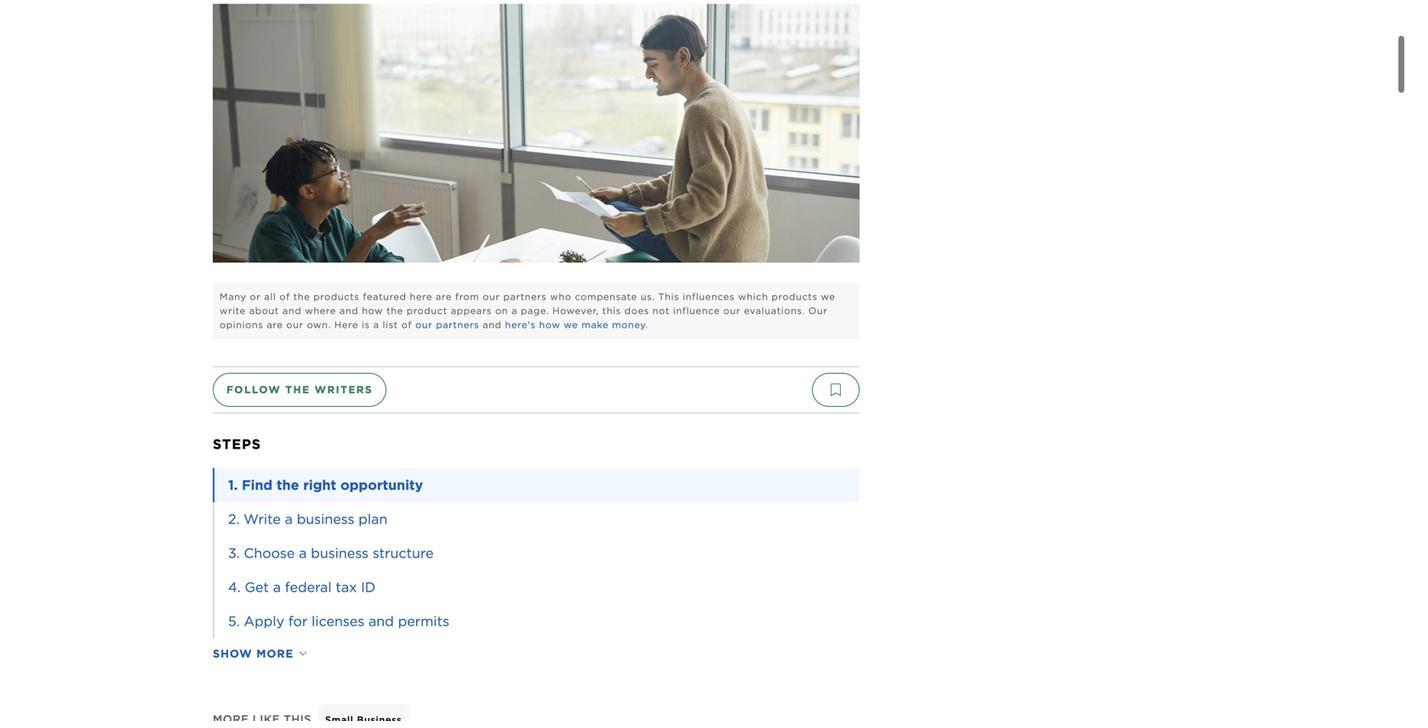 Task type: vqa. For each thing, say whether or not it's contained in the screenshot.
Farm
no



Task type: describe. For each thing, give the bounding box(es) containing it.
influences
[[683, 291, 735, 302]]

write
[[244, 511, 281, 527]]

who
[[550, 291, 572, 302]]

here
[[335, 319, 358, 330]]

evaluations.
[[744, 305, 805, 316]]

5. apply for licenses and permits
[[228, 613, 450, 630]]

2.
[[228, 511, 240, 527]]

all
[[264, 291, 276, 302]]

many
[[220, 291, 247, 302]]

own.
[[307, 319, 331, 330]]

structure
[[373, 545, 434, 561]]

featured
[[363, 291, 407, 302]]

4. get a federal tax id link
[[213, 570, 860, 604]]

opinions
[[220, 319, 264, 330]]

5. apply for licenses and permits link
[[213, 604, 860, 639]]

our up "on"
[[483, 291, 500, 302]]

or
[[250, 291, 261, 302]]

1 products from the left
[[314, 291, 360, 302]]

compensate
[[575, 291, 638, 302]]

business for plan
[[297, 511, 355, 527]]

0 vertical spatial of
[[280, 291, 290, 302]]

our partners link
[[416, 319, 479, 330]]

1. find the right opportunity link
[[213, 468, 860, 502]]

0 horizontal spatial are
[[267, 319, 283, 330]]

this
[[603, 305, 621, 316]]

how inside many or all of the products featured here are from our partners who compensate us. this influences which products we write about and where and how the product appears on a page. however, this does not influence our evaluations. our opinions are our own. here is a list of
[[362, 305, 383, 316]]

find
[[242, 477, 273, 493]]

for
[[289, 613, 308, 630]]

0 vertical spatial are
[[436, 291, 452, 302]]

here
[[410, 291, 433, 302]]

1. find the right opportunity
[[228, 477, 423, 493]]

permits
[[398, 613, 450, 630]]

licenses
[[312, 613, 365, 630]]

here's
[[505, 319, 536, 330]]

and right the about
[[283, 305, 302, 316]]

our down which
[[724, 305, 741, 316]]

show more
[[213, 647, 298, 660]]

not
[[653, 305, 670, 316]]

right
[[303, 477, 336, 493]]

a right "on"
[[512, 305, 518, 316]]

5.
[[228, 613, 240, 630]]

here's how we make money link
[[505, 319, 646, 330]]

however,
[[553, 305, 599, 316]]

a for plan
[[285, 511, 293, 527]]



Task type: locate. For each thing, give the bounding box(es) containing it.
1 vertical spatial business
[[311, 545, 369, 561]]

our partners and here's how we make money .
[[416, 319, 649, 330]]

on
[[495, 305, 508, 316]]

2 products from the left
[[772, 291, 818, 302]]

a right "write"
[[285, 511, 293, 527]]

we up our
[[821, 291, 836, 302]]

id
[[361, 579, 376, 596]]

page.
[[521, 305, 549, 316]]

list
[[383, 319, 398, 330]]

article save button image
[[812, 373, 860, 407]]

many or all of the products featured here are from our partners who compensate us. this influences which products we write about and where and how the product appears on a page. however, this does not influence our evaluations. our opinions are our own. here is a list of
[[220, 291, 836, 330]]

and
[[283, 305, 302, 316], [340, 305, 359, 316], [483, 319, 502, 330], [369, 613, 394, 630]]

1 horizontal spatial are
[[436, 291, 452, 302]]

business up tax
[[311, 545, 369, 561]]

opportunity
[[341, 477, 423, 493]]

which
[[738, 291, 769, 302]]

1 vertical spatial the
[[387, 305, 403, 316]]

of right all
[[280, 291, 290, 302]]

a for tax
[[273, 579, 281, 596]]

1 vertical spatial partners
[[436, 319, 479, 330]]

our
[[809, 305, 828, 316]]

3.
[[228, 545, 240, 561]]

0 vertical spatial partners
[[504, 291, 547, 302]]

0 vertical spatial business
[[297, 511, 355, 527]]

federal
[[285, 579, 332, 596]]

a for structure
[[299, 545, 307, 561]]

3. choose a business structure link
[[213, 536, 860, 570]]

are down the about
[[267, 319, 283, 330]]

are
[[436, 291, 452, 302], [267, 319, 283, 330]]

4.
[[228, 579, 241, 596]]

partners inside many or all of the products featured here are from our partners who compensate us. this influences which products we write about and where and how the product appears on a page. however, this does not influence our evaluations. our opinions are our own. here is a list of
[[504, 291, 547, 302]]

.
[[646, 319, 649, 330]]

1 horizontal spatial partners
[[504, 291, 547, 302]]

1 vertical spatial of
[[402, 319, 412, 330]]

of
[[280, 291, 290, 302], [402, 319, 412, 330]]

0 horizontal spatial partners
[[436, 319, 479, 330]]

show more button
[[213, 645, 309, 662]]

we down however,
[[564, 319, 578, 330]]

we
[[821, 291, 836, 302], [564, 319, 578, 330]]

is
[[362, 319, 370, 330]]

money
[[612, 319, 646, 330]]

the
[[294, 291, 310, 302], [387, 305, 403, 316], [277, 477, 299, 493]]

business inside 'link'
[[311, 545, 369, 561]]

a right is
[[373, 319, 379, 330]]

1 horizontal spatial of
[[402, 319, 412, 330]]

product
[[407, 305, 448, 316]]

business for structure
[[311, 545, 369, 561]]

our
[[483, 291, 500, 302], [724, 305, 741, 316], [286, 319, 304, 330], [416, 319, 433, 330]]

does
[[625, 305, 649, 316]]

0 vertical spatial we
[[821, 291, 836, 302]]

choose
[[244, 545, 295, 561]]

steps
[[213, 436, 261, 452]]

business down 1. find the right opportunity
[[297, 511, 355, 527]]

0 vertical spatial the
[[294, 291, 310, 302]]

how up is
[[362, 305, 383, 316]]

products up the where
[[314, 291, 360, 302]]

the up list
[[387, 305, 403, 316]]

of right list
[[402, 319, 412, 330]]

our left own.
[[286, 319, 304, 330]]

4. get a federal tax id
[[228, 579, 376, 596]]

show
[[213, 647, 253, 660]]

1 horizontal spatial products
[[772, 291, 818, 302]]

a right choose
[[299, 545, 307, 561]]

0 horizontal spatial of
[[280, 291, 290, 302]]

how
[[362, 305, 383, 316], [539, 319, 561, 330]]

from
[[455, 291, 480, 302]]

how down page.
[[539, 319, 561, 330]]

0 horizontal spatial products
[[314, 291, 360, 302]]

a right get
[[273, 579, 281, 596]]

2. write a business plan
[[228, 511, 388, 527]]

1.
[[228, 477, 238, 493]]

appears
[[451, 305, 492, 316]]

and down "on"
[[483, 319, 502, 330]]

products
[[314, 291, 360, 302], [772, 291, 818, 302]]

more
[[257, 647, 294, 660]]

this
[[659, 291, 680, 302]]

0 vertical spatial how
[[362, 305, 383, 316]]

2 vertical spatial the
[[277, 477, 299, 493]]

0 horizontal spatial how
[[362, 305, 383, 316]]

0 horizontal spatial we
[[564, 319, 578, 330]]

and up here
[[340, 305, 359, 316]]

our down product
[[416, 319, 433, 330]]

apply
[[244, 613, 284, 630]]

write
[[220, 305, 246, 316]]

the right find
[[277, 477, 299, 493]]

about
[[249, 305, 279, 316]]

1 vertical spatial how
[[539, 319, 561, 330]]

1 horizontal spatial we
[[821, 291, 836, 302]]

us.
[[641, 291, 655, 302]]

influence
[[673, 305, 720, 316]]

get
[[245, 579, 269, 596]]

partners
[[504, 291, 547, 302], [436, 319, 479, 330]]

a
[[512, 305, 518, 316], [373, 319, 379, 330], [285, 511, 293, 527], [299, 545, 307, 561], [273, 579, 281, 596]]

the up the where
[[294, 291, 310, 302]]

1 horizontal spatial how
[[539, 319, 561, 330]]

partners up page.
[[504, 291, 547, 302]]

plan
[[359, 511, 388, 527]]

2. write a business plan link
[[213, 502, 860, 536]]

tax
[[336, 579, 357, 596]]

where
[[305, 305, 336, 316]]

business
[[297, 511, 355, 527], [311, 545, 369, 561]]

1 vertical spatial we
[[564, 319, 578, 330]]

are up product
[[436, 291, 452, 302]]

make
[[582, 319, 609, 330]]

products up evaluations.
[[772, 291, 818, 302]]

1 vertical spatial are
[[267, 319, 283, 330]]

partners down appears
[[436, 319, 479, 330]]

3. choose a business structure
[[228, 545, 434, 561]]

we inside many or all of the products featured here are from our partners who compensate us. this influences which products we write about and where and how the product appears on a page. however, this does not influence our evaluations. our opinions are our own. here is a list of
[[821, 291, 836, 302]]

a inside 'link'
[[299, 545, 307, 561]]

and down id
[[369, 613, 394, 630]]



